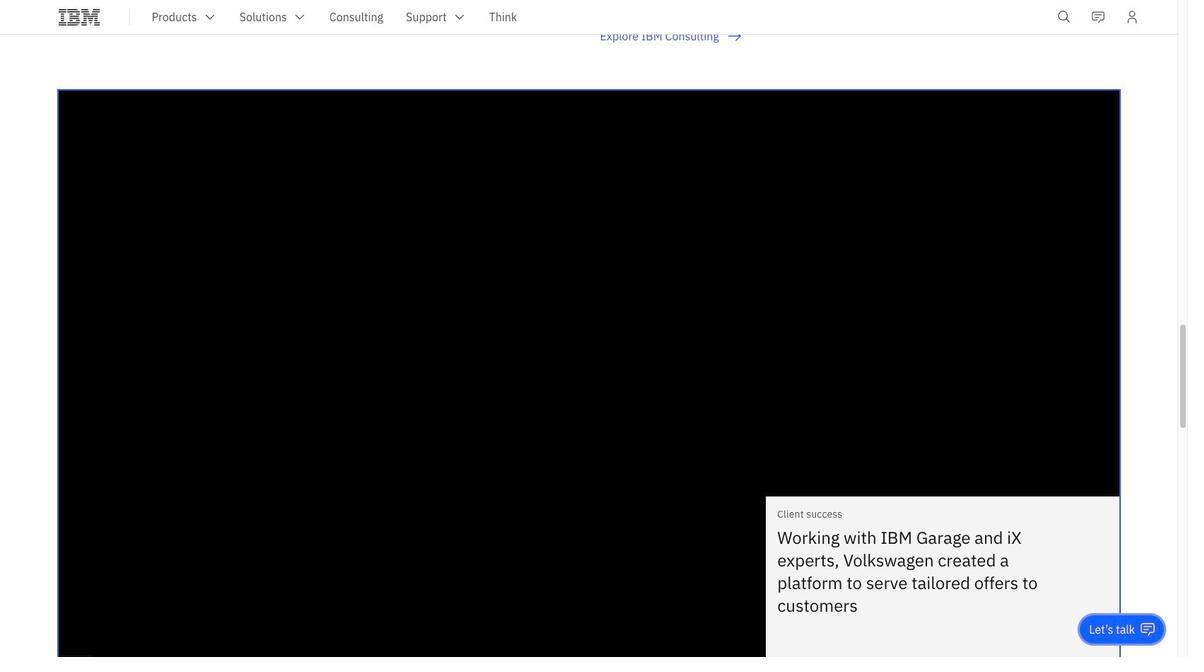 Task type: vqa. For each thing, say whether or not it's contained in the screenshot.
Let's talk element
yes



Task type: locate. For each thing, give the bounding box(es) containing it.
let's talk element
[[1090, 622, 1136, 638]]



